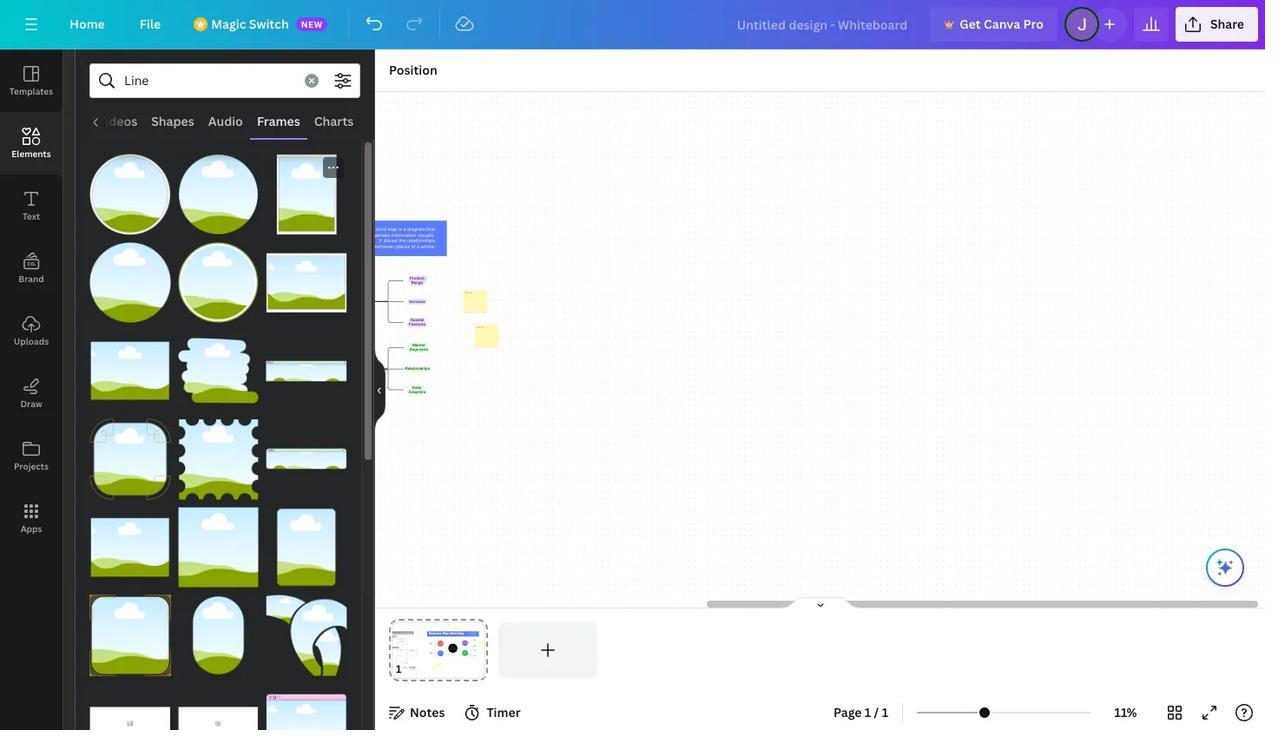 Task type: vqa. For each thing, say whether or not it's contained in the screenshot.
'Timer' at the bottom of page
yes



Task type: describe. For each thing, give the bounding box(es) containing it.
pro
[[1024, 16, 1044, 32]]

1 1 from the left
[[865, 705, 872, 721]]

videos button
[[90, 105, 144, 138]]

share button
[[1176, 7, 1259, 42]]

home link
[[56, 7, 119, 42]]

new
[[301, 18, 323, 30]]

frames
[[257, 113, 300, 129]]

apps
[[21, 523, 42, 535]]

between
[[375, 244, 394, 250]]

early
[[412, 386, 421, 390]]

timer
[[487, 705, 521, 721]]

brand
[[18, 273, 44, 285]]

photos
[[42, 113, 83, 129]]

services
[[409, 300, 425, 304]]

relationships
[[407, 238, 435, 244]]

airswift frame illustration image
[[266, 595, 347, 677]]

lined scribble frame image
[[178, 507, 259, 588]]

position
[[389, 62, 438, 78]]

features
[[409, 323, 425, 327]]

thin double lined frame - photo card image left it
[[266, 242, 347, 323]]

templates
[[9, 85, 53, 97]]

1 lined wireframe landscape frame image from the left
[[89, 684, 171, 731]]

pieces
[[395, 244, 410, 250]]

brand button
[[0, 237, 63, 300]]

segments
[[409, 348, 428, 352]]

side panel tab list
[[0, 50, 63, 550]]

get
[[960, 16, 981, 32]]

magic
[[211, 16, 246, 32]]

lined tilted circle stamp frame image
[[178, 419, 259, 500]]

charts button
[[307, 105, 361, 138]]

simple outlined ui long rectangle photo frame image for simple curvy frame image
[[266, 330, 347, 412]]

the
[[398, 238, 406, 244]]

shapes
[[151, 113, 194, 129]]

market segments
[[409, 344, 428, 352]]

audio button
[[201, 105, 250, 138]]

projects button
[[0, 425, 63, 487]]

switch
[[249, 16, 289, 32]]

0 horizontal spatial thin double lined frame - double border image
[[89, 507, 171, 588]]

file
[[140, 16, 161, 32]]

canva assistant image
[[1215, 558, 1236, 579]]

simple outlined ui rectangle photo frame image
[[266, 684, 347, 731]]

projects
[[14, 460, 49, 473]]

get canva pro button
[[931, 7, 1058, 42]]

adopters
[[408, 390, 425, 394]]

position button
[[382, 56, 445, 84]]

share
[[1211, 16, 1245, 32]]

hide image
[[374, 348, 386, 432]]

page
[[834, 705, 862, 721]]

magic switch
[[211, 16, 289, 32]]

mind
[[375, 227, 386, 232]]

audio
[[208, 113, 243, 129]]

notes
[[410, 705, 445, 721]]

home
[[70, 16, 105, 32]]

0 vertical spatial a
[[403, 227, 406, 232]]

diagram
[[407, 227, 425, 232]]

thin double lined frame - photo card image left a
[[266, 154, 347, 235]]



Task type: locate. For each thing, give the bounding box(es) containing it.
notes button
[[382, 699, 452, 727]]

range
[[411, 281, 423, 285]]

timer button
[[459, 699, 528, 727]]

is
[[398, 227, 402, 232]]

uploads
[[14, 335, 49, 348]]

apps button
[[0, 487, 63, 550]]

a right "of"
[[417, 244, 419, 250]]

lined wireframe landscape frame image
[[89, 684, 171, 731], [178, 684, 259, 731]]

thin double lined frame - double border image
[[89, 507, 171, 588], [266, 507, 347, 588], [178, 595, 259, 677]]

0 horizontal spatial 1
[[865, 705, 872, 721]]

simple curvy frame image
[[178, 330, 259, 412]]

relationships
[[405, 368, 429, 371]]

simple outlined ui long rectangle photo frame image
[[266, 330, 347, 412], [266, 419, 347, 500]]

2 horizontal spatial thin double lined frame - double border image
[[266, 507, 347, 588]]

file button
[[126, 7, 175, 42]]

Design title text field
[[723, 7, 924, 42]]

2 1 from the left
[[882, 705, 889, 721]]

11% button
[[1098, 699, 1155, 727]]

product
[[410, 277, 424, 281]]

that
[[426, 227, 435, 232]]

1 vertical spatial a
[[417, 244, 419, 250]]

canva
[[984, 16, 1021, 32]]

photos button
[[35, 105, 90, 138]]

1 horizontal spatial thin double lined frame - double border image
[[178, 595, 259, 677]]

0 horizontal spatial a
[[403, 227, 406, 232]]

group
[[89, 143, 171, 235], [178, 143, 259, 235], [266, 154, 347, 235], [89, 232, 171, 323], [178, 232, 259, 323], [266, 232, 347, 323], [89, 320, 171, 412], [178, 320, 259, 412], [266, 330, 347, 412], [89, 408, 171, 500], [178, 408, 259, 500], [266, 419, 347, 500], [89, 497, 171, 588], [178, 497, 259, 588], [266, 497, 347, 588], [89, 585, 171, 677], [178, 585, 259, 677], [266, 585, 347, 677], [89, 673, 171, 731], [178, 673, 259, 731], [266, 673, 347, 731]]

special
[[410, 319, 424, 322]]

page 1 image
[[389, 623, 488, 679]]

early adopters
[[408, 386, 425, 394]]

a
[[403, 227, 406, 232], [417, 244, 419, 250]]

0 vertical spatial simple outlined ui long rectangle photo frame image
[[266, 330, 347, 412]]

main menu bar
[[0, 0, 1266, 50]]

0 horizontal spatial lined wireframe landscape frame image
[[89, 684, 171, 731]]

simple outlined ui long rectangle photo frame image for the lined tilted circle stamp frame "image"
[[266, 419, 347, 500]]

text button
[[0, 175, 63, 237]]

1 simple outlined ui long rectangle photo frame image from the top
[[266, 330, 347, 412]]

2 lined wireframe landscape frame image from the left
[[178, 684, 259, 731]]

Search elements search field
[[124, 64, 295, 97]]

page 1 / 1
[[834, 705, 889, 721]]

market
[[412, 344, 425, 348]]

profile picture retro round frame image
[[178, 154, 259, 235], [89, 242, 171, 323], [178, 242, 259, 323]]

visually.
[[417, 233, 435, 238]]

information
[[391, 233, 416, 238]]

elements
[[12, 148, 51, 160]]

it
[[379, 238, 382, 244]]

thin double lined frame - photo card image
[[89, 154, 171, 235], [266, 154, 347, 235], [266, 242, 347, 323]]

organizes
[[368, 233, 390, 238]]

1 vertical spatial simple outlined ui long rectangle photo frame image
[[266, 419, 347, 500]]

/
[[875, 705, 880, 721]]

a mind map is a diagram that organizes information visually. it shows the relationships between pieces of a whole.
[[368, 227, 435, 250]]

1 horizontal spatial a
[[417, 244, 419, 250]]

shapes button
[[144, 105, 201, 138]]

draw button
[[0, 362, 63, 425]]

Page title text field
[[409, 661, 416, 679]]

thin double lined frame - single border image
[[89, 330, 171, 412]]

draw
[[20, 398, 42, 410]]

videos
[[97, 113, 137, 129]]

get canva pro
[[960, 16, 1044, 32]]

11%
[[1115, 705, 1138, 721]]

shows
[[383, 238, 397, 244]]

1 horizontal spatial 1
[[882, 705, 889, 721]]

templates button
[[0, 50, 63, 112]]

2 simple outlined ui long rectangle photo frame image from the top
[[266, 419, 347, 500]]

1 left the /
[[865, 705, 872, 721]]

1
[[865, 705, 872, 721], [882, 705, 889, 721]]

of
[[411, 244, 415, 250]]

map
[[387, 227, 397, 232]]

elements button
[[0, 112, 63, 175]]

product range
[[410, 277, 424, 285]]

special features
[[409, 319, 425, 327]]

frames button
[[250, 105, 307, 138]]

hide pages image
[[779, 597, 862, 611]]

thin double lined frame - photo card image down videos button
[[89, 154, 171, 235]]

uploads button
[[0, 300, 63, 362]]

a right is
[[403, 227, 406, 232]]

1 right the /
[[882, 705, 889, 721]]

whole.
[[421, 244, 435, 250]]

1 horizontal spatial lined wireframe landscape frame image
[[178, 684, 259, 731]]

charts
[[314, 113, 354, 129]]

text
[[22, 210, 40, 222]]

a
[[371, 227, 374, 232]]



